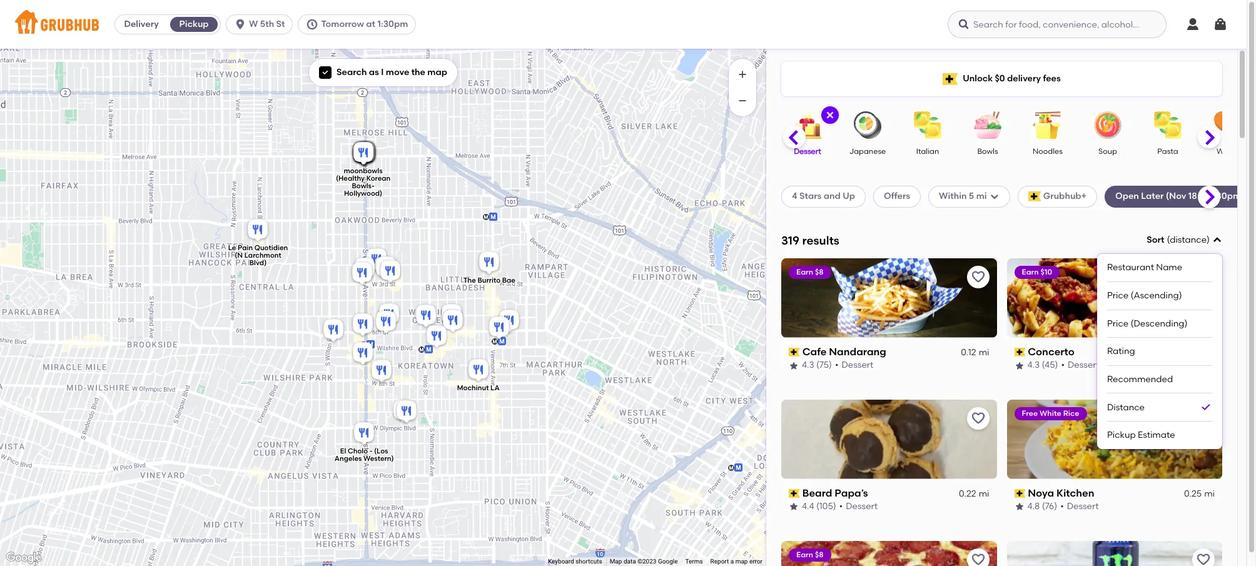 Task type: locate. For each thing, give the bounding box(es) containing it.
report
[[711, 558, 729, 565]]

• right (75)
[[835, 360, 839, 371]]

le
[[228, 244, 236, 252]]

• dessert down "kitchen" in the right of the page
[[1061, 501, 1099, 512]]

w
[[249, 19, 258, 29]]

list box
[[1108, 254, 1213, 449]]

grubhub plus flag logo image left unlock
[[943, 73, 958, 85]]

cafe nandarang
[[803, 346, 887, 358]]

stars
[[800, 191, 822, 202]]

0 horizontal spatial pickup
[[179, 19, 209, 29]]

save this restaurant image inside button
[[971, 552, 986, 566]]

free
[[1022, 409, 1038, 418]]

house of birria image
[[352, 140, 377, 167]]

brady's bakery image
[[352, 140, 377, 167]]

grubhub plus flag logo image for unlock $0 delivery fees
[[943, 73, 958, 85]]

2 earn $8 from the top
[[797, 550, 824, 559]]

concerto
[[1028, 346, 1075, 358]]

delivery button
[[115, 14, 168, 34]]

0 horizontal spatial 4.3
[[802, 360, 814, 371]]

save this restaurant button for concerto logo
[[1193, 266, 1215, 288]]

none field containing sort
[[1098, 234, 1223, 449]]

price for price (ascending)
[[1108, 290, 1129, 301]]

0.22
[[959, 489, 977, 499]]

dr. shica's bakery image
[[351, 140, 376, 167]]

1 price from the top
[[1108, 290, 1129, 301]]

white
[[1040, 409, 1062, 418]]

noodles
[[1033, 147, 1063, 156]]

star icon image for cafe nandarang
[[789, 361, 799, 371]]

the burrito bae image
[[476, 249, 502, 277]]

pickup button
[[168, 14, 220, 34]]

concerto logo image
[[1007, 258, 1223, 338]]

boba time image
[[440, 308, 465, 335]]

$8 down results
[[815, 268, 824, 276]]

0 horizontal spatial svg image
[[234, 18, 247, 31]]

subscription pass image left "beard"
[[789, 489, 800, 498]]

mochinut la image
[[466, 357, 491, 385]]

pickup for pickup estimate
[[1108, 430, 1136, 441]]

2 horizontal spatial svg image
[[1186, 17, 1201, 32]]

0 horizontal spatial grubhub plus flag logo image
[[943, 73, 958, 85]]

cafe
[[803, 346, 827, 358]]

1 earn $8 from the top
[[797, 268, 824, 276]]

at left 1:30pm
[[366, 19, 375, 29]]

1 vertical spatial $8
[[815, 550, 824, 559]]

4.3 for 4.3 (75)
[[802, 360, 814, 371]]

svg image
[[1213, 17, 1228, 32], [306, 18, 319, 31], [322, 69, 329, 76], [825, 110, 835, 120], [990, 192, 1000, 202], [1213, 235, 1223, 245]]

mi right 0.22
[[979, 489, 990, 499]]

save this restaurant image for noya kitchen
[[1196, 411, 1211, 426]]

star icon image left the 4.4
[[789, 502, 799, 512]]

$8
[[815, 268, 824, 276], [815, 550, 824, 559]]

the
[[412, 67, 425, 78]]

cafe mak image
[[497, 308, 522, 335]]

mi right 0.25
[[1205, 489, 1215, 499]]

free white rice
[[1022, 409, 1080, 418]]

quotidien
[[254, 244, 288, 252]]

0 vertical spatial pickup
[[179, 19, 209, 29]]

desserts now image
[[352, 140, 377, 167]]

cafe nandarang image
[[376, 301, 401, 329]]

el
[[340, 447, 346, 455]]

save this restaurant image for cafe nandarang
[[971, 270, 986, 285]]

earn $8 for fat tomato pizza logo
[[797, 550, 824, 559]]

(healthy
[[336, 174, 364, 183]]

delivery
[[1007, 73, 1041, 84]]

save this restaurant button for fat tomato pizza logo
[[967, 548, 990, 566]]

1 vertical spatial grubhub plus flag logo image
[[1028, 192, 1041, 202]]

$8 down the 4.4 (105)
[[815, 550, 824, 559]]

recommended
[[1108, 374, 1173, 385]]

subscription pass image inside concerto link
[[1015, 348, 1026, 357]]

0 vertical spatial $8
[[815, 268, 824, 276]]

el cholo - (los angeles western)
[[334, 447, 394, 463]]

beard papa's logo image
[[782, 400, 997, 479]]

terms
[[685, 558, 703, 565]]

larchmont
[[244, 251, 281, 260]]

dessert image
[[786, 111, 830, 139]]

319 results
[[782, 233, 840, 248]]

fatamorgana gelato image
[[351, 140, 376, 167]]

2 $8 from the top
[[815, 550, 824, 559]]

4.3 for 4.3 (45)
[[1028, 360, 1040, 371]]

1 horizontal spatial pickup
[[1108, 430, 1136, 441]]

1 vertical spatial earn $8
[[797, 550, 824, 559]]

7-star liquor & market logo image
[[1007, 541, 1223, 566]]

fees
[[1043, 73, 1061, 84]]

earn left $10
[[1022, 268, 1039, 276]]

1 vertical spatial price
[[1108, 318, 1129, 329]]

$8 for fat tomato pizza logo
[[815, 550, 824, 559]]

kitchen
[[1057, 487, 1095, 499]]

2 price from the top
[[1108, 318, 1129, 329]]

a
[[731, 558, 734, 565]]

el cholo - (los angeles western) image
[[351, 420, 376, 448]]

0.12 mi
[[961, 347, 990, 358]]

japanese image
[[846, 111, 890, 139]]

move
[[386, 67, 409, 78]]

pickup inside list box
[[1108, 430, 1136, 441]]

dessert
[[794, 147, 821, 156], [842, 360, 874, 371], [1068, 360, 1100, 371], [846, 501, 878, 512], [1067, 501, 1099, 512]]

subscription pass image left cafe
[[789, 348, 800, 357]]

pickup down distance
[[1108, 430, 1136, 441]]

blvd)
[[249, 259, 266, 267]]

toe bang cafe image
[[439, 302, 464, 329]]

lulubowls (hawaiian-inspired bowls- hollywood) image
[[352, 140, 377, 167]]

• down beard papa's
[[840, 501, 843, 512]]

rice
[[1064, 409, 1080, 418]]

open later (nov 18 at 1:30pm)
[[1116, 191, 1245, 202]]

• dessert for noya kitchen
[[1061, 501, 1099, 512]]

earn $8 down the 4.4
[[797, 550, 824, 559]]

yogurtland image
[[487, 314, 512, 342]]

svg image
[[1186, 17, 1201, 32], [234, 18, 247, 31], [958, 18, 971, 31]]

dessert down nandarang
[[842, 360, 874, 371]]

0 vertical spatial price
[[1108, 290, 1129, 301]]

slurpin' ramen bar image
[[369, 358, 394, 385]]

main navigation navigation
[[0, 0, 1247, 49]]

0.25
[[1184, 489, 1202, 499]]

map right the
[[428, 67, 447, 78]]

search as i move the map
[[337, 67, 447, 78]]

1 horizontal spatial grubhub plus flag logo image
[[1028, 192, 1041, 202]]

dessert down papa's
[[846, 501, 878, 512]]

2 4.3 from the left
[[1028, 360, 1040, 371]]

cafe nandarang logo image
[[782, 258, 997, 338]]

4
[[792, 191, 798, 202]]

up
[[843, 191, 855, 202]]

namsan image
[[413, 303, 438, 330]]

4.4 (105)
[[802, 501, 836, 512]]

• dessert for beard papa's
[[840, 501, 878, 512]]

Search for food, convenience, alcohol... search field
[[948, 11, 1167, 38]]

grubhub plus flag logo image
[[943, 73, 958, 85], [1028, 192, 1041, 202]]

earn down 319 results
[[797, 268, 813, 276]]

(
[[1167, 235, 1170, 245]]

map right a
[[736, 558, 748, 565]]

save this restaurant image
[[971, 411, 986, 426], [971, 552, 986, 566], [1196, 552, 1211, 566]]

1 horizontal spatial 4.3
[[1028, 360, 1040, 371]]

pickup
[[179, 19, 209, 29], [1108, 430, 1136, 441]]

4.3 down cafe
[[802, 360, 814, 371]]

concerto image
[[373, 309, 398, 336]]

1 $8 from the top
[[815, 268, 824, 276]]

map
[[610, 558, 622, 565]]

4.8
[[1028, 501, 1040, 512]]

price
[[1108, 290, 1129, 301], [1108, 318, 1129, 329]]

0 vertical spatial at
[[366, 19, 375, 29]]

google
[[658, 558, 678, 565]]

grubhub plus flag logo image left grubhub+
[[1028, 192, 1041, 202]]

)
[[1207, 235, 1210, 245]]

bevvy image
[[351, 140, 376, 167]]

mi for beard papa's
[[979, 489, 990, 499]]

0 vertical spatial earn $8
[[797, 268, 824, 276]]

unlock $0 delivery fees
[[963, 73, 1061, 84]]

korean
[[366, 174, 390, 183]]

• dessert down nandarang
[[835, 360, 874, 371]]

$8 for cafe nandarang logo
[[815, 268, 824, 276]]

mi right 0.12
[[979, 347, 990, 358]]

earn $8
[[797, 268, 824, 276], [797, 550, 824, 559]]

star icon image left 4.3 (75)
[[789, 361, 799, 371]]

• dessert down papa's
[[840, 501, 878, 512]]

map
[[428, 67, 447, 78], [736, 558, 748, 565]]

4.4
[[802, 501, 814, 512]]

bowls
[[978, 147, 998, 156]]

dessert for beard papa's
[[846, 501, 878, 512]]

star icon image
[[789, 361, 799, 371], [1015, 361, 1025, 371], [789, 502, 799, 512], [1015, 502, 1025, 512]]

1 vertical spatial pickup
[[1108, 430, 1136, 441]]

at inside "button"
[[366, 19, 375, 29]]

price (ascending)
[[1108, 290, 1182, 301]]

pickup inside button
[[179, 19, 209, 29]]

• dessert for cafe nandarang
[[835, 360, 874, 371]]

estimate
[[1138, 430, 1175, 441]]

dessert down dessert image
[[794, 147, 821, 156]]

price down restaurant in the top of the page
[[1108, 290, 1129, 301]]

4 stars and up
[[792, 191, 855, 202]]

• dessert
[[835, 360, 874, 371], [1061, 360, 1100, 371], [840, 501, 878, 512], [1061, 501, 1099, 512]]

(45)
[[1042, 360, 1058, 371]]

0 vertical spatial grubhub plus flag logo image
[[943, 73, 958, 85]]

save this restaurant image
[[971, 270, 986, 285], [1196, 270, 1211, 285], [1196, 411, 1211, 426]]

pickup right delivery button
[[179, 19, 209, 29]]

at right 18
[[1200, 191, 1209, 202]]

0 vertical spatial map
[[428, 67, 447, 78]]

4.3
[[802, 360, 814, 371], [1028, 360, 1040, 371]]

within 5 mi
[[939, 191, 987, 202]]

wings image
[[1206, 111, 1250, 139]]

None field
[[1098, 234, 1223, 449]]

1 vertical spatial at
[[1200, 191, 1209, 202]]

as
[[369, 67, 379, 78]]

0 horizontal spatial at
[[366, 19, 375, 29]]

mochinut
[[457, 384, 489, 392]]

4.3 left (45)
[[1028, 360, 1040, 371]]

star icon image left 4.3 (45) at the bottom of page
[[1015, 361, 1025, 371]]

star icon image left 4.8
[[1015, 502, 1025, 512]]

• dessert right (45)
[[1061, 360, 1100, 371]]

tomorrow at 1:30pm button
[[298, 14, 421, 34]]

1 horizontal spatial map
[[736, 558, 748, 565]]

subscription pass image
[[789, 348, 800, 357], [1015, 348, 1026, 357], [789, 489, 800, 498], [1015, 489, 1026, 498]]

1 4.3 from the left
[[802, 360, 814, 371]]

dessert down "kitchen" in the right of the page
[[1067, 501, 1099, 512]]

5th
[[260, 19, 274, 29]]

moonbowls (healthy korean bowls- hollywood)
[[336, 167, 390, 198]]

subscription pass image left concerto
[[1015, 348, 1026, 357]]

319
[[782, 233, 800, 248]]

0 horizontal spatial map
[[428, 67, 447, 78]]

4.3 (45)
[[1028, 360, 1058, 371]]

• right (76)
[[1061, 501, 1064, 512]]

report a map error
[[711, 558, 763, 565]]

error
[[750, 558, 763, 565]]

subscription pass image for concerto
[[1015, 348, 1026, 357]]

earn $8 down 319 results
[[797, 268, 824, 276]]

price up rating
[[1108, 318, 1129, 329]]

beard
[[803, 487, 833, 499]]

mi
[[977, 191, 987, 202], [979, 347, 990, 358], [979, 489, 990, 499], [1205, 489, 1215, 499]]

subscription pass image left noya
[[1015, 489, 1026, 498]]

svg image inside tomorrow at 1:30pm "button"
[[306, 18, 319, 31]]



Task type: vqa. For each thing, say whether or not it's contained in the screenshot.
rightmost with
no



Task type: describe. For each thing, give the bounding box(es) containing it.
earn $8 for cafe nandarang logo
[[797, 268, 824, 276]]

ben's fast food image
[[352, 140, 377, 167]]

(ascending)
[[1131, 290, 1182, 301]]

minus icon image
[[736, 94, 749, 107]]

-
[[369, 447, 372, 455]]

bowls image
[[966, 111, 1010, 139]]

unlock
[[963, 73, 993, 84]]

earn $10
[[1022, 268, 1052, 276]]

italian image
[[906, 111, 950, 139]]

anju house image
[[364, 246, 389, 274]]

star icon image for beard papa's
[[789, 502, 799, 512]]

• for cafe nandarang
[[835, 360, 839, 371]]

(76)
[[1042, 501, 1058, 512]]

list box containing restaurant name
[[1108, 254, 1213, 449]]

italian
[[917, 147, 939, 156]]

la
[[490, 384, 499, 392]]

noodles image
[[1026, 111, 1070, 139]]

star icon image for noya kitchen
[[1015, 502, 1025, 512]]

(descending)
[[1131, 318, 1188, 329]]

rating
[[1108, 346, 1135, 357]]

©2023
[[638, 558, 657, 565]]

terms link
[[685, 558, 703, 565]]

search
[[337, 67, 367, 78]]

the dolly llama image
[[352, 256, 377, 283]]

le pain quotidien (n larchmont blvd) image
[[245, 217, 270, 244]]

restaurant
[[1108, 262, 1154, 273]]

le pain quotidien (n larchmont blvd)
[[228, 244, 288, 267]]

subscription pass image for cafe nandarang
[[789, 348, 800, 357]]

wings
[[1217, 147, 1239, 156]]

concerto link
[[1015, 345, 1215, 359]]

amandine patisserie cafe image
[[391, 398, 416, 425]]

noya kitchen image
[[378, 258, 403, 286]]

0.22 mi
[[959, 489, 990, 499]]

pain
[[238, 244, 253, 252]]

earn for 4.3 (45)
[[1022, 268, 1039, 276]]

• for beard papa's
[[840, 501, 843, 512]]

keyboard shortcuts button
[[548, 558, 602, 566]]

7-star liquor & market image
[[373, 254, 398, 282]]

noya kitchen logo image
[[1007, 400, 1223, 479]]

plus icon image
[[736, 68, 749, 81]]

restaurant name
[[1108, 262, 1183, 273]]

dessert for cafe nandarang
[[842, 360, 874, 371]]

save this restaurant button for cafe nandarang logo
[[967, 266, 990, 288]]

earn for 4.3 (75)
[[797, 268, 813, 276]]

delivery
[[124, 19, 159, 29]]

tomorrow at 1:30pm
[[321, 19, 408, 29]]

nancy silverton's - nancy fancy gelato image
[[352, 140, 377, 167]]

within
[[939, 191, 967, 202]]

pickup for pickup
[[179, 19, 209, 29]]

angeles
[[334, 454, 362, 463]]

crafted donuts image
[[321, 317, 346, 344]]

keyboard shortcuts
[[548, 558, 602, 565]]

distance
[[1170, 235, 1207, 245]]

dessert for noya kitchen
[[1067, 501, 1099, 512]]

sort
[[1147, 235, 1165, 245]]

the
[[463, 276, 476, 284]]

tomorrow
[[321, 19, 364, 29]]

grubhub+
[[1044, 191, 1087, 202]]

cholo
[[348, 447, 368, 455]]

1:30pm
[[378, 19, 408, 29]]

svg image inside w 5th st button
[[234, 18, 247, 31]]

shortcuts
[[576, 558, 602, 565]]

(los
[[374, 447, 388, 455]]

map region
[[0, 0, 907, 566]]

1 horizontal spatial at
[[1200, 191, 1209, 202]]

dream pops image
[[351, 140, 376, 167]]

check icon image
[[1200, 401, 1213, 414]]

earn down the 4.4
[[797, 550, 813, 559]]

soup image
[[1086, 111, 1130, 139]]

• for noya kitchen
[[1061, 501, 1064, 512]]

price (descending)
[[1108, 318, 1188, 329]]

beard papa's
[[803, 487, 868, 499]]

bowls-
[[352, 182, 374, 190]]

• right (45)
[[1061, 360, 1065, 371]]

later
[[1141, 191, 1164, 202]]

pasta image
[[1146, 111, 1190, 139]]

report a map error link
[[711, 558, 763, 565]]

name
[[1157, 262, 1183, 273]]

the burrito bae
[[463, 276, 515, 284]]

papa's
[[835, 487, 868, 499]]

open
[[1116, 191, 1139, 202]]

mi right 5
[[977, 191, 987, 202]]

(105)
[[816, 501, 836, 512]]

mumu bakery & cake image
[[394, 398, 419, 426]]

western)
[[363, 454, 394, 463]]

subscription pass image for noya kitchen
[[1015, 489, 1026, 498]]

mi for noya kitchen
[[1205, 489, 1215, 499]]

fat tomato pizza logo image
[[782, 541, 997, 566]]

save this restaurant button for the noya kitchen logo
[[1193, 407, 1215, 430]]

moonbowls (healthy korean bowls-hollywood) image
[[351, 140, 376, 167]]

and
[[824, 191, 841, 202]]

pickup estimate
[[1108, 430, 1175, 441]]

0.12
[[961, 347, 977, 358]]

(nov
[[1166, 191, 1187, 202]]

i
[[381, 67, 384, 78]]

google image
[[3, 550, 44, 566]]

rethink ice cream (lactose-free/tummy-friendly) image
[[352, 140, 377, 167]]

wasabi japanese noodle house image
[[424, 323, 449, 351]]

map data ©2023 google
[[610, 558, 678, 565]]

price for price (descending)
[[1108, 318, 1129, 329]]

sweet rose creamery image
[[351, 140, 376, 167]]

boba story image
[[350, 340, 375, 368]]

noya kitchen
[[1028, 487, 1095, 499]]

bae
[[502, 276, 515, 284]]

0.25 mi
[[1184, 489, 1215, 499]]

beard papa's image
[[350, 311, 375, 339]]

fat tomato pizza image
[[349, 260, 374, 288]]

1 vertical spatial map
[[736, 558, 748, 565]]

distance option
[[1108, 394, 1213, 422]]

4.3 (75)
[[802, 360, 832, 371]]

hollywood)
[[344, 189, 382, 198]]

1 horizontal spatial svg image
[[958, 18, 971, 31]]

$10
[[1041, 268, 1052, 276]]

(75)
[[817, 360, 832, 371]]

data
[[624, 558, 636, 565]]

mi for cafe nandarang
[[979, 347, 990, 358]]

offers
[[884, 191, 911, 202]]

1:30pm)
[[1211, 191, 1245, 202]]

w 5th st button
[[226, 14, 298, 34]]

dessert down concerto link
[[1068, 360, 1100, 371]]

5
[[969, 191, 974, 202]]

subscription pass image for beard papa's
[[789, 489, 800, 498]]

keyboard
[[548, 558, 574, 565]]

save this restaurant image for "7-star liquor & market logo"
[[1196, 552, 1211, 566]]

save this restaurant image for beard papa's logo
[[971, 411, 986, 426]]

noya
[[1028, 487, 1054, 499]]

distance
[[1108, 402, 1145, 413]]

w 5th st
[[249, 19, 285, 29]]

st
[[276, 19, 285, 29]]

mochinut la
[[457, 384, 499, 392]]

moonbowls
[[344, 167, 382, 175]]

soup
[[1099, 147, 1117, 156]]

grubhub plus flag logo image for grubhub+
[[1028, 192, 1041, 202]]



